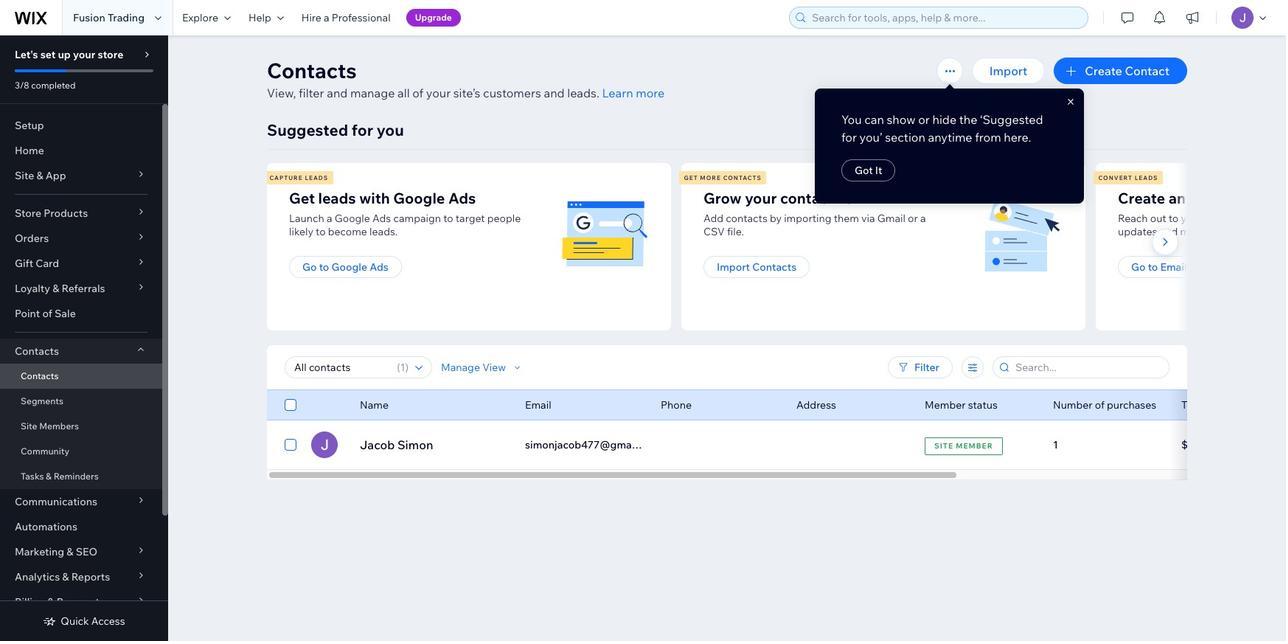 Task type: vqa. For each thing, say whether or not it's contained in the screenshot.
the leftmost leads.
yes



Task type: locate. For each thing, give the bounding box(es) containing it.
1 horizontal spatial import
[[990, 63, 1028, 78]]

and right customers
[[544, 86, 565, 100]]

2 vertical spatial of
[[1095, 398, 1105, 412]]

leads right convert
[[1135, 174, 1158, 181]]

1 vertical spatial import
[[717, 260, 750, 274]]

to down "out" on the right top
[[1148, 260, 1158, 274]]

site down "member status" at the bottom of page
[[935, 441, 954, 450]]

1 vertical spatial of
[[42, 307, 52, 320]]

create inside create an email campaig reach out to your subscribers with n
[[1118, 189, 1166, 207]]

create left contact
[[1085, 63, 1123, 78]]

Search... field
[[1011, 357, 1165, 378]]

0 horizontal spatial or
[[908, 212, 918, 225]]

0 vertical spatial with
[[359, 189, 390, 207]]

& right tasks
[[46, 471, 52, 482]]

0 vertical spatial leads.
[[567, 86, 600, 100]]

0 vertical spatial email
[[1161, 260, 1187, 274]]

gmail
[[878, 212, 906, 225]]

leads up 'get'
[[305, 174, 328, 181]]

member down status
[[956, 441, 993, 450]]

grow your contact list add contacts by importing them via gmail or a csv file.
[[704, 189, 926, 238]]

site down home
[[15, 169, 34, 182]]

(
[[397, 361, 400, 374]]

0 horizontal spatial go
[[302, 260, 317, 274]]

import for import
[[990, 63, 1028, 78]]

& inside popup button
[[36, 169, 43, 182]]

of right number
[[1095, 398, 1105, 412]]

0 vertical spatial or
[[918, 112, 930, 127]]

convert leads
[[1099, 174, 1158, 181]]

0 vertical spatial site
[[15, 169, 34, 182]]

email
[[1161, 260, 1187, 274], [525, 398, 552, 412]]

your right "up"
[[73, 48, 95, 61]]

loyalty & referrals
[[15, 282, 105, 295]]

reminders
[[54, 471, 99, 482]]

gift card
[[15, 257, 59, 270]]

contacts up segments
[[21, 370, 59, 381]]

1 vertical spatial marketing
[[15, 545, 64, 558]]

to right "out" on the right top
[[1169, 212, 1179, 225]]

0 vertical spatial create
[[1085, 63, 1123, 78]]

and right filter
[[327, 86, 348, 100]]

2 leads from the left
[[1135, 174, 1158, 181]]

manage view button
[[441, 361, 524, 374]]

1 horizontal spatial of
[[413, 86, 424, 100]]

2 horizontal spatial of
[[1095, 398, 1105, 412]]

let's
[[15, 48, 38, 61]]

amount
[[1208, 398, 1245, 412]]

to right likely
[[316, 225, 326, 238]]

store
[[15, 207, 41, 220]]

2 vertical spatial google
[[332, 260, 367, 274]]

products
[[44, 207, 88, 220]]

of inside sidebar element
[[42, 307, 52, 320]]

let's set up your store
[[15, 48, 123, 61]]

more
[[636, 86, 665, 100]]

a down leads
[[327, 212, 332, 225]]

or left hide
[[918, 112, 930, 127]]

2 vertical spatial site
[[935, 441, 954, 450]]

marketing down "subscribers"
[[1190, 260, 1239, 274]]

create inside button
[[1085, 63, 1123, 78]]

1 horizontal spatial leads.
[[567, 86, 600, 100]]

manage
[[350, 86, 395, 100]]

create
[[1085, 63, 1123, 78], [1118, 189, 1166, 207]]

list
[[265, 163, 1287, 330]]

up
[[58, 48, 71, 61]]

communications button
[[0, 489, 162, 514]]

contacts up filter
[[267, 58, 357, 83]]

& left app
[[36, 169, 43, 182]]

fusion
[[73, 11, 105, 24]]

0 horizontal spatial leads.
[[370, 225, 398, 238]]

contacts inside contacts link
[[21, 370, 59, 381]]

your up contacts
[[745, 189, 777, 207]]

by
[[770, 212, 782, 225]]

marketing inside go to email marketing button
[[1190, 260, 1239, 274]]

likely
[[289, 225, 314, 238]]

of
[[413, 86, 424, 100], [42, 307, 52, 320], [1095, 398, 1105, 412]]

import inside import button
[[990, 63, 1028, 78]]

for left you
[[352, 120, 373, 139]]

leads. left learn
[[567, 86, 600, 100]]

import down file. at the top of the page
[[717, 260, 750, 274]]

go down the reach
[[1132, 260, 1146, 274]]

analytics & reports
[[15, 570, 110, 584]]

import inside import contacts button
[[717, 260, 750, 274]]

go to google ads
[[302, 260, 389, 274]]

None checkbox
[[285, 396, 297, 414]]

member left status
[[925, 398, 966, 412]]

create contact
[[1085, 63, 1170, 78]]

billing & payments button
[[0, 589, 162, 614]]

1 vertical spatial site
[[21, 420, 37, 432]]

store products
[[15, 207, 88, 220]]

& left the reports at the left
[[62, 570, 69, 584]]

1 horizontal spatial and
[[544, 86, 565, 100]]

launch
[[289, 212, 324, 225]]

out
[[1151, 212, 1167, 225]]

marketing up analytics
[[15, 545, 64, 558]]

google
[[393, 189, 445, 207], [335, 212, 370, 225], [332, 260, 367, 274]]

& for site
[[36, 169, 43, 182]]

members
[[39, 420, 79, 432]]

email down "out" on the right top
[[1161, 260, 1187, 274]]

point
[[15, 307, 40, 320]]

1 down number
[[1053, 438, 1058, 451]]

point of sale
[[15, 307, 76, 320]]

1 horizontal spatial marketing
[[1190, 260, 1239, 274]]

loyalty & referrals button
[[0, 276, 162, 301]]

0 horizontal spatial and
[[327, 86, 348, 100]]

1 horizontal spatial for
[[842, 130, 857, 145]]

explore
[[182, 11, 218, 24]]

segments link
[[0, 389, 162, 414]]

1 vertical spatial create
[[1118, 189, 1166, 207]]

sidebar element
[[0, 35, 168, 641]]

site's
[[453, 86, 481, 100]]

create for an
[[1118, 189, 1166, 207]]

contacts link
[[0, 364, 162, 389]]

tasks
[[21, 471, 44, 482]]

anytime
[[928, 130, 973, 145]]

leads. right "become"
[[370, 225, 398, 238]]

your down the an
[[1181, 212, 1203, 225]]

& for billing
[[47, 595, 54, 609]]

subscribers
[[1205, 212, 1261, 225]]

contact
[[1125, 63, 1170, 78]]

or
[[918, 112, 930, 127], [908, 212, 918, 225]]

google inside button
[[332, 260, 367, 274]]

1 horizontal spatial 1
[[1053, 438, 1058, 451]]

for inside you can show or hide the 'suggested for you' section anytime from here.
[[842, 130, 857, 145]]

filter button
[[888, 356, 953, 378]]

google down "become"
[[332, 260, 367, 274]]

0 horizontal spatial of
[[42, 307, 52, 320]]

0 horizontal spatial marketing
[[15, 545, 64, 558]]

$3.00
[[1182, 438, 1210, 451]]

ads down get leads with google ads launch a google ads campaign to target people likely to become leads.
[[370, 260, 389, 274]]

0 vertical spatial 1
[[400, 361, 405, 374]]

create up the reach
[[1118, 189, 1166, 207]]

with inside create an email campaig reach out to your subscribers with n
[[1264, 212, 1284, 225]]

simonjacob477@gmail.com
[[525, 438, 661, 451]]

capture leads
[[270, 174, 328, 181]]

& for loyalty
[[52, 282, 59, 295]]

go to google ads button
[[289, 256, 402, 278]]

1 vertical spatial email
[[525, 398, 552, 412]]

&
[[36, 169, 43, 182], [52, 282, 59, 295], [46, 471, 52, 482], [67, 545, 73, 558], [62, 570, 69, 584], [47, 595, 54, 609]]

contacts view, filter and manage all of your site's customers and leads. learn more
[[267, 58, 665, 100]]

& right loyalty
[[52, 282, 59, 295]]

a right gmail
[[921, 212, 926, 225]]

1 horizontal spatial with
[[1264, 212, 1284, 225]]

with left n
[[1264, 212, 1284, 225]]

1 horizontal spatial or
[[918, 112, 930, 127]]

gift card button
[[0, 251, 162, 276]]

analytics & reports button
[[0, 564, 162, 589]]

& right billing
[[47, 595, 54, 609]]

your left site's at the left top
[[426, 86, 451, 100]]

1 vertical spatial google
[[335, 212, 370, 225]]

1 vertical spatial leads.
[[370, 225, 398, 238]]

automations link
[[0, 514, 162, 539]]

leads for get
[[305, 174, 328, 181]]

professional
[[332, 11, 391, 24]]

1 left manage
[[400, 361, 405, 374]]

0 horizontal spatial with
[[359, 189, 390, 207]]

2 go from the left
[[1132, 260, 1146, 274]]

0 vertical spatial of
[[413, 86, 424, 100]]

member status
[[925, 398, 998, 412]]

analytics
[[15, 570, 60, 584]]

jacob simon
[[360, 437, 433, 452]]

None checkbox
[[285, 436, 297, 454]]

0 vertical spatial member
[[925, 398, 966, 412]]

1 horizontal spatial go
[[1132, 260, 1146, 274]]

email up simonjacob477@gmail.com
[[525, 398, 552, 412]]

home link
[[0, 138, 162, 163]]

contacts inside import contacts button
[[753, 260, 797, 274]]

phone
[[661, 398, 692, 412]]

number of purchases
[[1053, 398, 1157, 412]]

1 leads from the left
[[305, 174, 328, 181]]

campaign
[[393, 212, 441, 225]]

contacts down point of sale
[[15, 344, 59, 358]]

view
[[483, 361, 506, 374]]

site inside popup button
[[15, 169, 34, 182]]

0 vertical spatial import
[[990, 63, 1028, 78]]

point of sale link
[[0, 301, 162, 326]]

billing & payments
[[15, 595, 105, 609]]

more
[[700, 174, 721, 181]]

jacob simon image
[[311, 432, 338, 458]]

go down likely
[[302, 260, 317, 274]]

of left sale
[[42, 307, 52, 320]]

for down you
[[842, 130, 857, 145]]

0 vertical spatial marketing
[[1190, 260, 1239, 274]]

1 go from the left
[[302, 260, 317, 274]]

google up campaign
[[393, 189, 445, 207]]

contacts down by
[[753, 260, 797, 274]]

or inside you can show or hide the 'suggested for you' section anytime from here.
[[918, 112, 930, 127]]

2 vertical spatial ads
[[370, 260, 389, 274]]

0 horizontal spatial leads
[[305, 174, 328, 181]]

add
[[704, 212, 724, 225]]

import up 'suggested
[[990, 63, 1028, 78]]

1 horizontal spatial email
[[1161, 260, 1187, 274]]

& left seo
[[67, 545, 73, 558]]

0 horizontal spatial import
[[717, 260, 750, 274]]

1 horizontal spatial leads
[[1135, 174, 1158, 181]]

create for contact
[[1085, 63, 1123, 78]]

suggested for you
[[267, 120, 404, 139]]

your
[[73, 48, 95, 61], [426, 86, 451, 100], [745, 189, 777, 207], [1181, 212, 1203, 225]]

google down leads
[[335, 212, 370, 225]]

site for site & app
[[15, 169, 34, 182]]

import contacts
[[717, 260, 797, 274]]

1
[[400, 361, 405, 374], [1053, 438, 1058, 451]]

with right leads
[[359, 189, 390, 207]]

site down segments
[[21, 420, 37, 432]]

1 vertical spatial with
[[1264, 212, 1284, 225]]

contact
[[780, 189, 834, 207]]

access
[[91, 614, 125, 628]]

site for site member
[[935, 441, 954, 450]]

ads inside go to google ads button
[[370, 260, 389, 274]]

1 vertical spatial or
[[908, 212, 918, 225]]

site members link
[[0, 414, 162, 439]]

ads up the "target"
[[449, 189, 476, 207]]

site & app button
[[0, 163, 162, 188]]

ads left campaign
[[373, 212, 391, 225]]

create contact button
[[1054, 58, 1188, 84]]

or right gmail
[[908, 212, 918, 225]]

trading
[[108, 11, 145, 24]]

a inside the grow your contact list add contacts by importing them via gmail or a csv file.
[[921, 212, 926, 225]]

import
[[990, 63, 1028, 78], [717, 260, 750, 274]]

filter
[[915, 361, 940, 374]]

address
[[797, 398, 837, 412]]

of right 'all' in the top of the page
[[413, 86, 424, 100]]



Task type: describe. For each thing, give the bounding box(es) containing it.
leads for create
[[1135, 174, 1158, 181]]

list containing get leads with google ads
[[265, 163, 1287, 330]]

( 1 )
[[397, 361, 409, 374]]

csv
[[704, 225, 725, 238]]

fusion trading
[[73, 11, 145, 24]]

your inside "contacts view, filter and manage all of your site's customers and leads. learn more"
[[426, 86, 451, 100]]

Unsaved view field
[[290, 357, 393, 378]]

all
[[398, 86, 410, 100]]

go for create
[[1132, 260, 1146, 274]]

site member
[[935, 441, 993, 450]]

customers
[[483, 86, 541, 100]]

to inside create an email campaig reach out to your subscribers with n
[[1169, 212, 1179, 225]]

card
[[36, 257, 59, 270]]

go for get
[[302, 260, 317, 274]]

spent
[[1247, 398, 1275, 412]]

of inside "contacts view, filter and manage all of your site's customers and leads. learn more"
[[413, 86, 424, 100]]

of for point of sale
[[42, 307, 52, 320]]

app
[[46, 169, 66, 182]]

& for marketing
[[67, 545, 73, 558]]

quick
[[61, 614, 89, 628]]

0 horizontal spatial email
[[525, 398, 552, 412]]

via
[[862, 212, 875, 225]]

a inside get leads with google ads launch a google ads campaign to target people likely to become leads.
[[327, 212, 332, 225]]

loyalty
[[15, 282, 50, 295]]

you
[[377, 120, 404, 139]]

import button
[[972, 58, 1045, 84]]

reach
[[1118, 212, 1148, 225]]

a right "hire"
[[324, 11, 329, 24]]

go to email marketing
[[1132, 260, 1239, 274]]

got it button
[[842, 159, 896, 181]]

import contacts button
[[704, 256, 810, 278]]

2 and from the left
[[544, 86, 565, 100]]

marketing & seo
[[15, 545, 97, 558]]

suggested
[[267, 120, 348, 139]]

upgrade button
[[406, 9, 461, 27]]

get
[[684, 174, 698, 181]]

simon
[[398, 437, 433, 452]]

leads. inside get leads with google ads launch a google ads campaign to target people likely to become leads.
[[370, 225, 398, 238]]

convert
[[1099, 174, 1133, 181]]

total amount spent
[[1182, 398, 1275, 412]]

your inside create an email campaig reach out to your subscribers with n
[[1181, 212, 1203, 225]]

it
[[875, 164, 882, 177]]

number
[[1053, 398, 1093, 412]]

& for tasks
[[46, 471, 52, 482]]

email
[[1189, 189, 1228, 207]]

section
[[885, 130, 926, 145]]

0 vertical spatial ads
[[449, 189, 476, 207]]

target
[[456, 212, 485, 225]]

1 vertical spatial member
[[956, 441, 993, 450]]

purchases
[[1107, 398, 1157, 412]]

hide
[[933, 112, 957, 127]]

help button
[[240, 0, 293, 35]]

3/8 completed
[[15, 80, 76, 91]]

'suggested
[[980, 112, 1043, 127]]

to down "become"
[[319, 260, 329, 274]]

contacts inside contacts "dropdown button"
[[15, 344, 59, 358]]

store
[[98, 48, 123, 61]]

of for number of purchases
[[1095, 398, 1105, 412]]

1 vertical spatial ads
[[373, 212, 391, 225]]

marketing inside marketing & seo popup button
[[15, 545, 64, 558]]

campaig
[[1231, 189, 1287, 207]]

view,
[[267, 86, 296, 100]]

email inside button
[[1161, 260, 1187, 274]]

home
[[15, 144, 44, 157]]

segments
[[21, 395, 63, 406]]

tasks & reminders link
[[0, 464, 162, 489]]

or inside the grow your contact list add contacts by importing them via gmail or a csv file.
[[908, 212, 918, 225]]

store products button
[[0, 201, 162, 226]]

contacts
[[726, 212, 768, 225]]

n
[[1286, 212, 1287, 225]]

upgrade
[[415, 12, 452, 23]]

you can show or hide the 'suggested for you' section anytime from here.
[[842, 112, 1043, 145]]

contacts
[[723, 174, 762, 181]]

the
[[959, 112, 978, 127]]

site for site members
[[21, 420, 37, 432]]

automations
[[15, 520, 77, 533]]

1 and from the left
[[327, 86, 348, 100]]

them
[[834, 212, 859, 225]]

leads
[[318, 189, 356, 207]]

)
[[405, 361, 409, 374]]

grow
[[704, 189, 742, 207]]

your inside the grow your contact list add contacts by importing them via gmail or a csv file.
[[745, 189, 777, 207]]

0 horizontal spatial for
[[352, 120, 373, 139]]

capture
[[270, 174, 303, 181]]

gift
[[15, 257, 33, 270]]

help
[[249, 11, 271, 24]]

0 horizontal spatial 1
[[400, 361, 405, 374]]

your inside sidebar element
[[73, 48, 95, 61]]

& for analytics
[[62, 570, 69, 584]]

create an email campaig reach out to your subscribers with n
[[1118, 189, 1287, 238]]

leads. inside "contacts view, filter and manage all of your site's customers and leads. learn more"
[[567, 86, 600, 100]]

you'
[[860, 130, 883, 145]]

get more contacts
[[684, 174, 762, 181]]

1 vertical spatial 1
[[1053, 438, 1058, 451]]

community link
[[0, 439, 162, 464]]

go to email marketing button
[[1118, 256, 1252, 278]]

import for import contacts
[[717, 260, 750, 274]]

to left the "target"
[[443, 212, 453, 225]]

Search for tools, apps, help & more... field
[[808, 7, 1084, 28]]

you
[[842, 112, 862, 127]]

orders button
[[0, 226, 162, 251]]

quick access
[[61, 614, 125, 628]]

with inside get leads with google ads launch a google ads campaign to target people likely to become leads.
[[359, 189, 390, 207]]

0 vertical spatial google
[[393, 189, 445, 207]]

learn
[[602, 86, 633, 100]]

manage
[[441, 361, 480, 374]]

contacts inside "contacts view, filter and manage all of your site's customers and leads. learn more"
[[267, 58, 357, 83]]

status
[[968, 398, 998, 412]]



